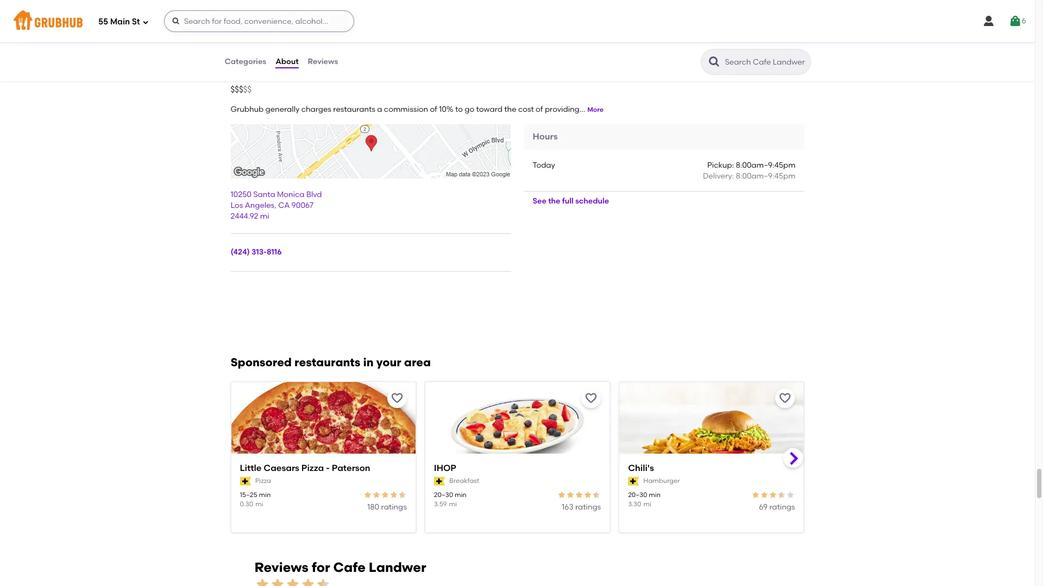Task type: locate. For each thing, give the bounding box(es) containing it.
info
[[366, 53, 391, 68]]

2 horizontal spatial min
[[649, 492, 661, 499]]

1 vertical spatial 8:00am–9:45pm
[[736, 172, 796, 181]]

163
[[562, 503, 573, 512]]

1 save this restaurant image from the left
[[391, 392, 404, 405]]

1 vertical spatial restaurants
[[294, 356, 360, 369]]

ratings for chili's
[[769, 503, 795, 512]]

area
[[404, 356, 431, 369]]

subscription pass image down ihop
[[434, 478, 445, 486]]

3 ratings from the left
[[769, 503, 795, 512]]

0 vertical spatial restaurants
[[333, 105, 375, 114]]

categories button
[[224, 42, 267, 81]]

restaurants left a
[[333, 105, 375, 114]]

save this restaurant image
[[391, 392, 404, 405], [585, 392, 598, 405]]

of left 10% on the left
[[430, 105, 437, 114]]

1 horizontal spatial save this restaurant image
[[585, 392, 598, 405]]

delivery:
[[703, 172, 734, 181]]

2 20–30 from the left
[[628, 492, 647, 499]]

mi
[[260, 212, 269, 221], [255, 501, 263, 509], [449, 501, 457, 509], [643, 501, 651, 509]]

ca
[[278, 201, 290, 210]]

1 horizontal spatial 20–30
[[628, 492, 647, 499]]

mi down angeles
[[260, 212, 269, 221]]

subscription pass image for little caesars pizza - paterson
[[240, 478, 251, 486]]

pizza down little
[[255, 478, 271, 485]]

Search Cafe Landwer search field
[[724, 57, 807, 67]]

0 vertical spatial landwer
[[266, 53, 324, 68]]

ratings right "180"
[[381, 503, 407, 512]]

pizza left "-"
[[301, 463, 324, 474]]

2 min from the left
[[455, 492, 467, 499]]

the left full
[[548, 196, 560, 206]]

1 vertical spatial pizza
[[255, 478, 271, 485]]

today
[[533, 161, 555, 170]]

the left cost
[[504, 105, 516, 114]]

3 save this restaurant button from the left
[[776, 389, 795, 408]]

0 vertical spatial reviews
[[308, 57, 338, 66]]

ratings
[[381, 503, 407, 512], [575, 503, 601, 512], [769, 503, 795, 512]]

schedule
[[575, 196, 609, 206]]

2 ratings from the left
[[575, 503, 601, 512]]

2 horizontal spatial ratings
[[769, 503, 795, 512]]

pizza
[[301, 463, 324, 474], [255, 478, 271, 485]]

lunch
[[452, 73, 474, 82]]

min inside the 15–25 min 0.30 mi
[[259, 492, 271, 499]]

2444.92
[[231, 212, 258, 221]]

1 20–30 from the left
[[434, 492, 453, 499]]

(424) 313-8116 button
[[231, 247, 282, 258]]

1 horizontal spatial the
[[548, 196, 560, 206]]

1 vertical spatial the
[[548, 196, 560, 206]]

svg image
[[982, 15, 995, 28], [1009, 15, 1022, 28], [171, 17, 180, 26]]

1 horizontal spatial min
[[455, 492, 467, 499]]

1 horizontal spatial cafe
[[333, 560, 366, 576]]

reviews inside button
[[308, 57, 338, 66]]

little
[[240, 463, 262, 474]]

cafe landwer menu info
[[231, 53, 391, 68]]

coffee and tea, button
[[294, 72, 354, 84]]

save this restaurant button
[[387, 389, 407, 408], [581, 389, 601, 408], [776, 389, 795, 408]]

ihop link
[[434, 463, 601, 475]]

pickup:
[[707, 161, 734, 170]]

1 8:00am–9:45pm from the top
[[736, 161, 796, 170]]

cost
[[518, 105, 534, 114]]

save this restaurant button for little caesars pizza - paterson
[[387, 389, 407, 408]]

min
[[259, 492, 271, 499], [455, 492, 467, 499], [649, 492, 661, 499]]

1 horizontal spatial ratings
[[575, 503, 601, 512]]

(424)
[[231, 248, 250, 257]]

1 of from the left
[[430, 105, 437, 114]]

0 horizontal spatial ratings
[[381, 503, 407, 512]]

20–30 up 3.30
[[628, 492, 647, 499]]

8:00am–9:45pm right pickup:
[[736, 161, 796, 170]]

see the full schedule
[[533, 196, 609, 206]]

min right the 15–25 in the bottom left of the page
[[259, 492, 271, 499]]

to
[[455, 105, 463, 114]]

little caesars pizza - paterson link
[[240, 463, 407, 475]]

2 save this restaurant image from the left
[[585, 392, 598, 405]]

min down breakfast
[[455, 492, 467, 499]]

0 horizontal spatial min
[[259, 492, 271, 499]]

ratings right the "163"
[[575, 503, 601, 512]]

1 min from the left
[[259, 492, 271, 499]]

main
[[110, 17, 130, 26]]

min for little caesars pizza - paterson
[[259, 492, 271, 499]]

mi inside the 15–25 min 0.30 mi
[[255, 501, 263, 509]]

20–30 inside '20–30 min 3.30 mi'
[[628, 492, 647, 499]]

0 vertical spatial cafe
[[231, 53, 263, 68]]

...
[[580, 105, 585, 114]]

more
[[587, 106, 604, 114]]

1 vertical spatial landwer
[[369, 560, 426, 576]]

0 horizontal spatial landwer
[[266, 53, 324, 68]]

1 horizontal spatial of
[[536, 105, 543, 114]]

1 subscription pass image from the left
[[240, 478, 251, 486]]

the
[[504, 105, 516, 114], [548, 196, 560, 206]]

star icon image
[[363, 491, 372, 500], [372, 491, 381, 500], [381, 491, 389, 500], [389, 491, 398, 500], [398, 491, 407, 500], [398, 491, 407, 500], [558, 491, 566, 500], [566, 491, 575, 500], [575, 491, 584, 500], [584, 491, 592, 500], [592, 491, 601, 500], [592, 491, 601, 500], [752, 491, 760, 500], [760, 491, 769, 500], [769, 491, 778, 500], [778, 491, 786, 500], [778, 491, 786, 500], [786, 491, 795, 500], [255, 577, 270, 587], [270, 577, 285, 587], [285, 577, 300, 587], [300, 577, 315, 587], [315, 577, 331, 587], [315, 577, 331, 587]]

reviews left the for
[[255, 560, 308, 576]]

ratings right 69
[[769, 503, 795, 512]]

10250
[[231, 190, 251, 199]]

mi right 0.30
[[255, 501, 263, 509]]

of right cost
[[536, 105, 543, 114]]

8:00am–9:45pm
[[736, 161, 796, 170], [736, 172, 796, 181]]

min inside '20–30 min 3.30 mi'
[[649, 492, 661, 499]]

20–30 min 3.30 mi
[[628, 492, 661, 509]]

min down hamburger
[[649, 492, 661, 499]]

cafe up breakfast,
[[231, 53, 263, 68]]

55 main st
[[98, 17, 140, 26]]

cafe
[[231, 53, 263, 68], [333, 560, 366, 576]]

reviews up coffee and tea, button
[[308, 57, 338, 66]]

toward
[[476, 105, 503, 114]]

cafe, button
[[271, 72, 292, 84]]

313-
[[252, 248, 267, 257]]

save this restaurant image for little caesars pizza - paterson
[[391, 392, 404, 405]]

$$$$$
[[231, 85, 252, 94]]

mi right 3.59
[[449, 501, 457, 509]]

0 vertical spatial 8:00am–9:45pm
[[736, 161, 796, 170]]

about
[[276, 57, 299, 66]]

st
[[132, 17, 140, 26]]

0 horizontal spatial the
[[504, 105, 516, 114]]

3.30
[[628, 501, 641, 509]]

0 vertical spatial pizza
[[301, 463, 324, 474]]

$$$
[[231, 85, 243, 94]]

180
[[367, 503, 379, 512]]

mi inside 10250 santa monica blvd los angeles , ca 90067 2444.92 mi
[[260, 212, 269, 221]]

the inside see the full schedule button
[[548, 196, 560, 206]]

little caesars pizza - paterson logo image
[[231, 382, 416, 473]]

3 min from the left
[[649, 492, 661, 499]]

see
[[533, 196, 546, 206]]

mi for chili's
[[643, 501, 651, 509]]

mi inside '20–30 min 3.30 mi'
[[643, 501, 651, 509]]

angeles
[[245, 201, 274, 210]]

0 horizontal spatial save this restaurant image
[[391, 392, 404, 405]]

2 8:00am–9:45pm from the top
[[736, 172, 796, 181]]

0 horizontal spatial save this restaurant button
[[387, 389, 407, 408]]

subscription pass image up the 15–25 in the bottom left of the page
[[240, 478, 251, 486]]

cafe right the for
[[333, 560, 366, 576]]

sponsored restaurants in your area
[[231, 356, 431, 369]]

8116
[[267, 248, 282, 257]]

1 horizontal spatial subscription pass image
[[434, 478, 445, 486]]

55
[[98, 17, 108, 26]]

restaurants left in on the left
[[294, 356, 360, 369]]

0 horizontal spatial 20–30
[[434, 492, 453, 499]]

about button
[[275, 42, 299, 81]]

pickup: 8:00am–9:45pm delivery: 8:00am–9:45pm
[[703, 161, 796, 181]]

hours
[[533, 131, 558, 142]]

subscription pass image
[[240, 478, 251, 486], [434, 478, 445, 486]]

main navigation navigation
[[0, 0, 1035, 42]]

6
[[1022, 16, 1026, 25]]

2 save this restaurant button from the left
[[581, 389, 601, 408]]

for
[[312, 560, 330, 576]]

8:00am–9:45pm right delivery:
[[736, 172, 796, 181]]

20–30 for ihop
[[434, 492, 453, 499]]

20–30
[[434, 492, 453, 499], [628, 492, 647, 499]]

generally
[[265, 105, 300, 114]]

healthy,
[[418, 73, 448, 82]]

2 horizontal spatial save this restaurant button
[[776, 389, 795, 408]]

mi right 3.30
[[643, 501, 651, 509]]

20–30 inside 20–30 min 3.59 mi
[[434, 492, 453, 499]]

1 ratings from the left
[[381, 503, 407, 512]]

reviews
[[308, 57, 338, 66], [255, 560, 308, 576]]

categories
[[225, 57, 266, 66]]

subscription pass image
[[628, 478, 639, 486]]

mi inside 20–30 min 3.59 mi
[[449, 501, 457, 509]]

landwer
[[266, 53, 324, 68], [369, 560, 426, 576]]

2 horizontal spatial svg image
[[1009, 15, 1022, 28]]

1 horizontal spatial save this restaurant button
[[581, 389, 601, 408]]

0 vertical spatial the
[[504, 105, 516, 114]]

breakfast, cafe, coffee and tea, dessert, dinner, healthy, lunch
[[231, 73, 474, 82]]

0 horizontal spatial of
[[430, 105, 437, 114]]

1 vertical spatial reviews
[[255, 560, 308, 576]]

20–30 up 3.59
[[434, 492, 453, 499]]

min inside 20–30 min 3.59 mi
[[455, 492, 467, 499]]

2 of from the left
[[536, 105, 543, 114]]

2 subscription pass image from the left
[[434, 478, 445, 486]]

0 horizontal spatial subscription pass image
[[240, 478, 251, 486]]

1 save this restaurant button from the left
[[387, 389, 407, 408]]

180 ratings
[[367, 503, 407, 512]]

mi for little caesars pizza - paterson
[[255, 501, 263, 509]]

10%
[[439, 105, 453, 114]]



Task type: describe. For each thing, give the bounding box(es) containing it.
1 horizontal spatial svg image
[[982, 15, 995, 28]]

little caesars pizza - paterson
[[240, 463, 370, 474]]

and
[[322, 73, 336, 82]]

0 horizontal spatial cafe
[[231, 53, 263, 68]]

min for ihop
[[455, 492, 467, 499]]

69 ratings
[[759, 503, 795, 512]]

dessert, button
[[356, 72, 387, 84]]

monica
[[277, 190, 305, 199]]

0.30
[[240, 501, 253, 509]]

ratings for ihop
[[575, 503, 601, 512]]

dinner, button
[[389, 72, 416, 84]]

blvd
[[306, 190, 322, 199]]

ihop  logo image
[[425, 382, 610, 473]]

save this restaurant button for chili's
[[776, 389, 795, 408]]

tea,
[[338, 73, 353, 82]]

go
[[465, 105, 474, 114]]

save this restaurant button for ihop
[[581, 389, 601, 408]]

3.59
[[434, 501, 447, 509]]

163 ratings
[[562, 503, 601, 512]]

charges
[[301, 105, 331, 114]]

,
[[274, 201, 276, 210]]

0 horizontal spatial svg image
[[171, 17, 180, 26]]

dessert,
[[357, 73, 386, 82]]

(424) 313-8116
[[231, 248, 282, 257]]

1 horizontal spatial landwer
[[369, 560, 426, 576]]

los
[[231, 201, 243, 210]]

cafe,
[[271, 73, 292, 82]]

6 button
[[1009, 11, 1026, 31]]

reviews for cafe landwer
[[255, 560, 426, 576]]

sponsored
[[231, 356, 292, 369]]

Search for food, convenience, alcohol... search field
[[164, 10, 354, 32]]

menu
[[327, 53, 363, 68]]

santa
[[253, 190, 275, 199]]

lunch button
[[451, 72, 475, 84]]

1 vertical spatial cafe
[[333, 560, 366, 576]]

ratings for little caesars pizza - paterson
[[381, 503, 407, 512]]

in
[[363, 356, 374, 369]]

1 horizontal spatial pizza
[[301, 463, 324, 474]]

caesars
[[264, 463, 299, 474]]

ihop
[[434, 463, 456, 474]]

breakfast,
[[231, 73, 268, 82]]

20–30 for chili's
[[628, 492, 647, 499]]

breakfast
[[449, 478, 479, 485]]

chili's logo image
[[619, 382, 804, 473]]

save this restaurant image for ihop
[[585, 392, 598, 405]]

hamburger
[[643, 478, 680, 485]]

10250 santa monica blvd los angeles , ca 90067 2444.92 mi
[[231, 190, 322, 221]]

grubhub generally charges restaurants a commission of 10% to go toward the cost of providing ... more
[[231, 105, 604, 114]]

more button
[[587, 105, 604, 115]]

save this restaurant image
[[779, 392, 792, 405]]

healthy, button
[[418, 72, 449, 84]]

dinner,
[[389, 73, 415, 82]]

grubhub
[[231, 105, 264, 114]]

reviews button
[[307, 42, 339, 81]]

commission
[[384, 105, 428, 114]]

reviews for reviews for cafe landwer
[[255, 560, 308, 576]]

reviews for reviews
[[308, 57, 338, 66]]

subscription pass image for ihop
[[434, 478, 445, 486]]

mi for ihop
[[449, 501, 457, 509]]

see the full schedule button
[[524, 192, 618, 211]]

svg image inside 6 button
[[1009, 15, 1022, 28]]

svg image
[[142, 19, 149, 25]]

90067
[[292, 201, 314, 210]]

min for chili's
[[649, 492, 661, 499]]

paterson
[[332, 463, 370, 474]]

search icon image
[[708, 55, 721, 68]]

a
[[377, 105, 382, 114]]

full
[[562, 196, 574, 206]]

chili's link
[[628, 463, 795, 475]]

0 horizontal spatial pizza
[[255, 478, 271, 485]]

your
[[376, 356, 401, 369]]

chili's
[[628, 463, 654, 474]]

15–25 min 0.30 mi
[[240, 492, 271, 509]]

69
[[759, 503, 768, 512]]

-
[[326, 463, 330, 474]]

20–30 min 3.59 mi
[[434, 492, 467, 509]]

15–25
[[240, 492, 257, 499]]

coffee
[[295, 73, 320, 82]]

breakfast, button
[[231, 72, 269, 84]]



Task type: vqa. For each thing, say whether or not it's contained in the screenshot.
1st 8:00am–9:45pm from the bottom
yes



